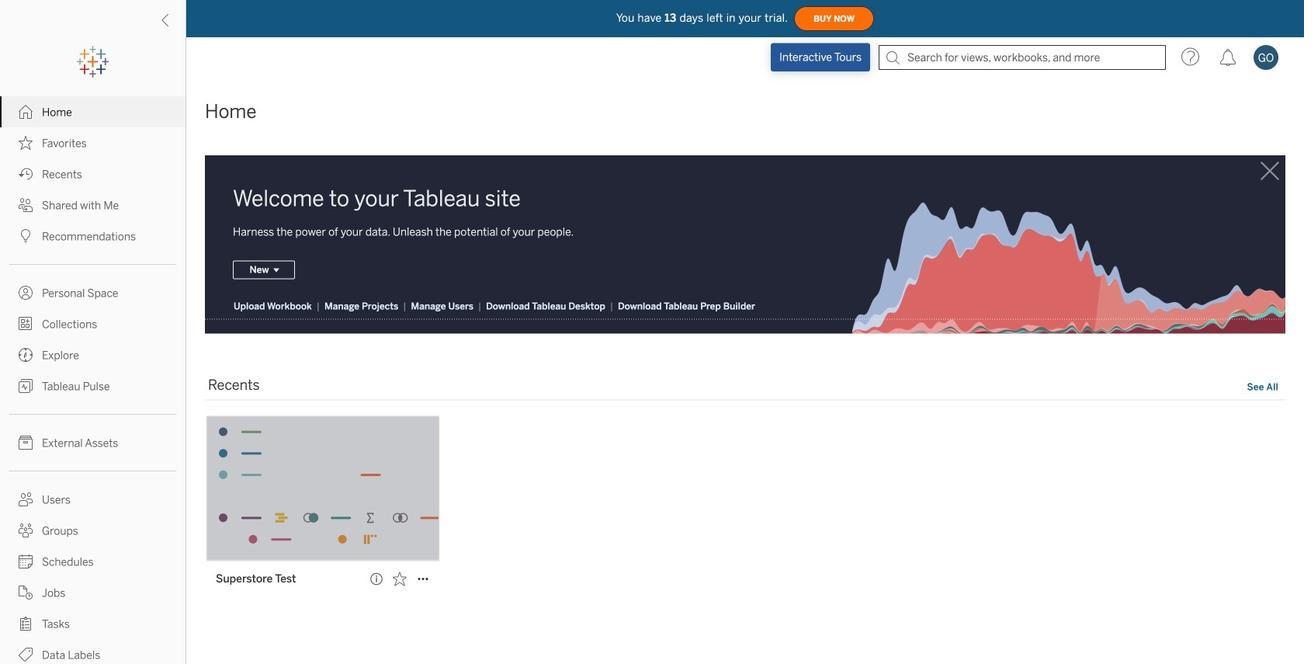 Task type: vqa. For each thing, say whether or not it's contained in the screenshot.
Navigation Panel "element"
yes



Task type: locate. For each thing, give the bounding box(es) containing it.
main navigation. press the up and down arrow keys to access links. element
[[0, 96, 186, 664]]



Task type: describe. For each thing, give the bounding box(es) containing it.
navigation panel element
[[0, 47, 186, 664]]

Search for views, workbooks, and more text field
[[879, 45, 1167, 70]]



